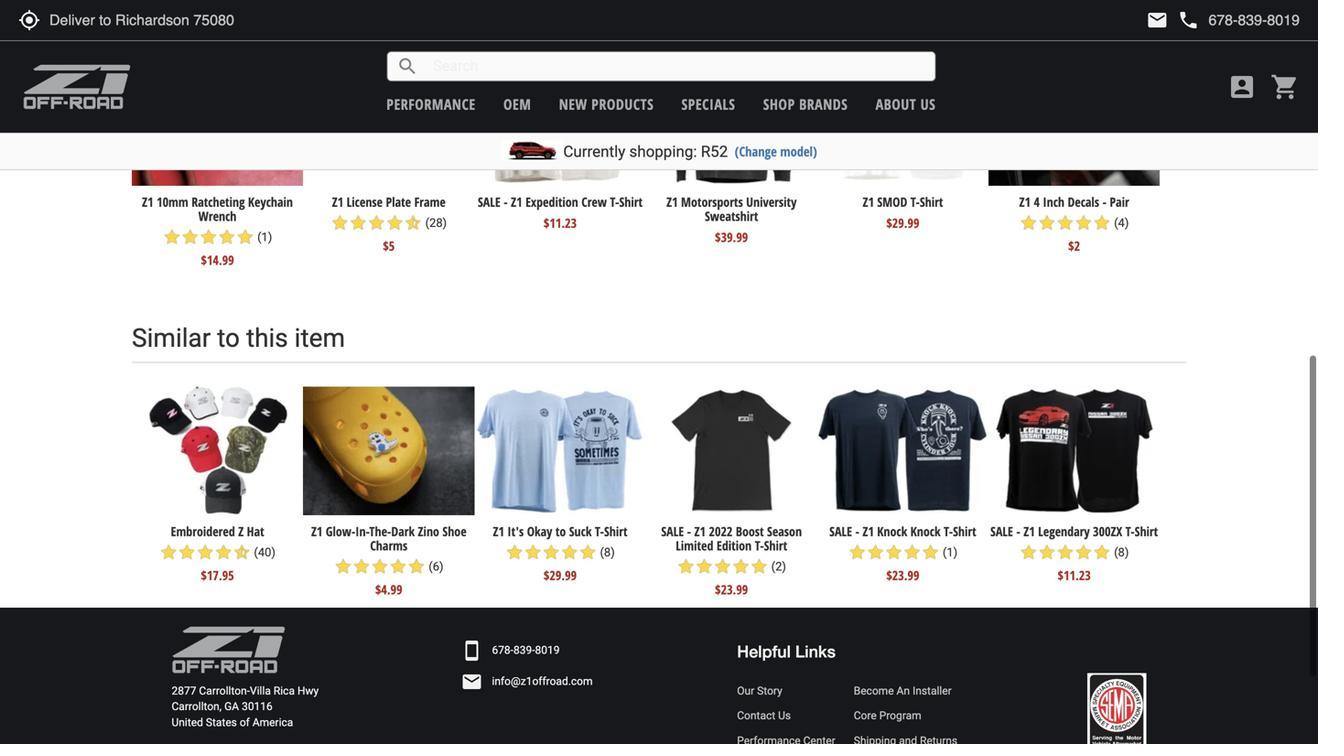 Task type: locate. For each thing, give the bounding box(es) containing it.
$29.99 inside z1 it's okay to suck t-shirt star star star star star (8) $29.99
[[544, 567, 577, 584]]

-
[[504, 193, 508, 211], [1103, 193, 1107, 211], [687, 523, 691, 540], [856, 523, 860, 540], [1017, 523, 1021, 540]]

(1)
[[257, 230, 272, 244], [943, 546, 958, 559]]

shirt
[[619, 193, 643, 211], [920, 193, 943, 211], [604, 523, 628, 540], [953, 523, 977, 540], [1135, 523, 1158, 540], [764, 537, 788, 554]]

sale right season
[[830, 523, 852, 540]]

legendary
[[1038, 523, 1090, 540]]

4
[[1034, 193, 1040, 211]]

z1 inside sale - z1 knock knock t-shirt star star star star star (1) $23.99
[[863, 523, 874, 540]]

sale inside sale - z1 knock knock t-shirt star star star star star (1) $23.99
[[830, 523, 852, 540]]

decals
[[1068, 193, 1100, 211]]

products
[[592, 94, 654, 114]]

$23.99
[[887, 567, 920, 584], [715, 581, 748, 598]]

z1 motorsports logo image
[[23, 64, 131, 110]]

0 vertical spatial $29.99
[[887, 214, 920, 232]]

- inside sale - z1 knock knock t-shirt star star star star star (1) $23.99
[[856, 523, 860, 540]]

0 horizontal spatial knock
[[877, 523, 908, 540]]

1 horizontal spatial knock
[[911, 523, 941, 540]]

sale left 2022
[[661, 523, 684, 540]]

email info@z1offroad.com
[[461, 671, 593, 693]]

(8) for sale - z1 legendary 300zx t-shirt star star star star star (8) $11.23
[[1114, 546, 1129, 559]]

1 horizontal spatial us
[[921, 94, 936, 114]]

0 vertical spatial us
[[921, 94, 936, 114]]

1 vertical spatial (1)
[[943, 546, 958, 559]]

sale - z1 expedition crew t-shirt $11.23
[[478, 193, 643, 232]]

300zx
[[1093, 523, 1123, 540]]

shirt inside sale - z1 2022 boost season limited edition t-shirt star star star star star (2) $23.99
[[764, 537, 788, 554]]

2877 carrollton-villa rica hwy carrollton, ga 30116 united states of america
[[172, 685, 319, 729]]

1 horizontal spatial (1)
[[943, 546, 958, 559]]

(8) inside sale - z1 legendary 300zx t-shirt star star star star star (8) $11.23
[[1114, 546, 1129, 559]]

(8) left the limited
[[600, 546, 615, 559]]

new
[[559, 94, 588, 114]]

sema member logo image
[[1088, 673, 1147, 744]]

embroidered
[[171, 523, 235, 540]]

1 horizontal spatial $23.99
[[887, 567, 920, 584]]

shirt inside z1 it's okay to suck t-shirt star star star star star (8) $29.99
[[604, 523, 628, 540]]

- left legendary
[[1017, 523, 1021, 540]]

our
[[737, 685, 755, 698]]

1 horizontal spatial $29.99
[[887, 214, 920, 232]]

become an installer link
[[854, 684, 958, 699]]

z1 license plate frame star star star star star_half (28) $5
[[331, 193, 447, 255]]

our story link
[[737, 684, 836, 699]]

us right about
[[921, 94, 936, 114]]

10mm
[[157, 193, 188, 211]]

to left suck
[[556, 523, 566, 540]]

$23.99 inside sale - z1 2022 boost season limited edition t-shirt star star star star star (2) $23.99
[[715, 581, 748, 598]]

plate
[[386, 193, 411, 211]]

z1 left 2022
[[695, 523, 706, 540]]

crew
[[582, 193, 607, 211]]

z1 glow-in-the-dark zino shoe charms star star star star star (6) $4.99
[[311, 523, 467, 598]]

edition
[[717, 537, 752, 554]]

1 horizontal spatial (8)
[[1114, 546, 1129, 559]]

z1 left smod at the top right of the page
[[863, 193, 874, 211]]

helpful
[[737, 642, 791, 661]]

license
[[347, 193, 383, 211]]

(8) down the 300zx
[[1114, 546, 1129, 559]]

core program
[[854, 710, 922, 723]]

0 vertical spatial to
[[217, 323, 240, 353]]

1 (8) from the left
[[600, 546, 615, 559]]

$11.23 inside sale - z1 expedition crew t-shirt $11.23
[[544, 214, 577, 232]]

- left expedition
[[504, 193, 508, 211]]

us
[[921, 94, 936, 114], [778, 710, 791, 723]]

knock
[[877, 523, 908, 540], [911, 523, 941, 540]]

z1 left expedition
[[511, 193, 522, 211]]

shirt inside sale - z1 expedition crew t-shirt $11.23
[[619, 193, 643, 211]]

about us link
[[876, 94, 936, 114]]

- for star
[[687, 523, 691, 540]]

z1 inside sale - z1 2022 boost season limited edition t-shirt star star star star star (2) $23.99
[[695, 523, 706, 540]]

$11.23 down legendary
[[1058, 567, 1091, 584]]

us for contact us
[[778, 710, 791, 723]]

pair
[[1110, 193, 1130, 211]]

sale right frame
[[478, 193, 501, 211]]

email
[[461, 671, 483, 693]]

links
[[796, 642, 836, 661]]

(8) inside z1 it's okay to suck t-shirt star star star star star (8) $29.99
[[600, 546, 615, 559]]

- left pair
[[1103, 193, 1107, 211]]

0 horizontal spatial (1)
[[257, 230, 272, 244]]

shop brands
[[763, 94, 848, 114]]

1 horizontal spatial $11.23
[[1058, 567, 1091, 584]]

z1 right season
[[863, 523, 874, 540]]

- inside sale - z1 2022 boost season limited edition t-shirt star star star star star (2) $23.99
[[687, 523, 691, 540]]

shirt inside sale - z1 legendary 300zx t-shirt star star star star star (8) $11.23
[[1135, 523, 1158, 540]]

(change model) link
[[735, 142, 817, 160]]

z1 left 10mm
[[142, 193, 153, 211]]

sale left legendary
[[991, 523, 1013, 540]]

about
[[876, 94, 917, 114]]

1 vertical spatial $11.23
[[1058, 567, 1091, 584]]

item
[[295, 323, 345, 353]]

helpful links
[[737, 642, 836, 661]]

(6)
[[429, 560, 444, 573]]

t- inside sale - z1 legendary 300zx t-shirt star star star star star (8) $11.23
[[1126, 523, 1135, 540]]

university
[[746, 193, 797, 211]]

1 vertical spatial $29.99
[[544, 567, 577, 584]]

0 horizontal spatial star_half
[[233, 543, 251, 562]]

8019
[[535, 644, 560, 657]]

1 horizontal spatial star_half
[[404, 214, 422, 232]]

star_half left (28)
[[404, 214, 422, 232]]

season
[[767, 523, 802, 540]]

about us
[[876, 94, 936, 114]]

t- inside sale - z1 expedition crew t-shirt $11.23
[[610, 193, 619, 211]]

performance link
[[387, 94, 476, 114]]

- right season
[[856, 523, 860, 540]]

sale inside sale - z1 legendary 300zx t-shirt star star star star star (8) $11.23
[[991, 523, 1013, 540]]

phone
[[1178, 9, 1200, 31]]

smartphone 678-839-8019
[[461, 640, 560, 662]]

- for $23.99
[[856, 523, 860, 540]]

z1 left glow-
[[311, 523, 323, 540]]

to
[[217, 323, 240, 353], [556, 523, 566, 540]]

z1 left it's
[[493, 523, 504, 540]]

search
[[397, 55, 419, 77]]

sale inside sale - z1 expedition crew t-shirt $11.23
[[478, 193, 501, 211]]

star_half inside embroidered z hat star star star star star_half (40) $17.95
[[233, 543, 251, 562]]

0 vertical spatial star_half
[[404, 214, 422, 232]]

carrollton-
[[199, 685, 250, 698]]

t- for sale - z1 knock knock t-shirt star star star star star (1) $23.99
[[944, 523, 953, 540]]

1 vertical spatial to
[[556, 523, 566, 540]]

(1) inside z1 10mm ratcheting keychain wrench star star star star star (1) $14.99
[[257, 230, 272, 244]]

1 vertical spatial us
[[778, 710, 791, 723]]

$11.23 down expedition
[[544, 214, 577, 232]]

z1 company logo image
[[172, 626, 286, 674]]

z1 inside z1 it's okay to suck t-shirt star star star star star (8) $29.99
[[493, 523, 504, 540]]

0 vertical spatial $11.23
[[544, 214, 577, 232]]

- left 2022
[[687, 523, 691, 540]]

contact us
[[737, 710, 791, 723]]

to left this
[[217, 323, 240, 353]]

shop brands link
[[763, 94, 848, 114]]

0 horizontal spatial (8)
[[600, 546, 615, 559]]

sale inside sale - z1 2022 boost season limited edition t-shirt star star star star star (2) $23.99
[[661, 523, 684, 540]]

z1 left the license
[[332, 193, 344, 211]]

us inside contact us link
[[778, 710, 791, 723]]

1 knock from the left
[[877, 523, 908, 540]]

us down 'our story' link at bottom
[[778, 710, 791, 723]]

core program link
[[854, 708, 958, 724]]

star_half down z
[[233, 543, 251, 562]]

1 vertical spatial star_half
[[233, 543, 251, 562]]

z1 inside z1 4 inch decals - pair star star star star star (4) $2
[[1020, 193, 1031, 211]]

2 (8) from the left
[[1114, 546, 1129, 559]]

0 horizontal spatial $23.99
[[715, 581, 748, 598]]

0 vertical spatial (1)
[[257, 230, 272, 244]]

(40)
[[254, 546, 276, 559]]

t- inside z1 it's okay to suck t-shirt star star star star star (8) $29.99
[[595, 523, 604, 540]]

account_box link
[[1223, 72, 1262, 102]]

hwy
[[298, 685, 319, 698]]

shirt inside sale - z1 knock knock t-shirt star star star star star (1) $23.99
[[953, 523, 977, 540]]

z1 left motorsports
[[667, 193, 678, 211]]

0 horizontal spatial $11.23
[[544, 214, 577, 232]]

t- inside sale - z1 knock knock t-shirt star star star star star (1) $23.99
[[944, 523, 953, 540]]

program
[[880, 710, 922, 723]]

sale - z1 knock knock t-shirt star star star star star (1) $23.99
[[830, 523, 977, 584]]

z1 left 4
[[1020, 193, 1031, 211]]

mail
[[1147, 9, 1169, 31]]

r52
[[701, 142, 728, 161]]

$29.99 down smod at the top right of the page
[[887, 214, 920, 232]]

embroidered z hat star star star star star_half (40) $17.95
[[160, 523, 276, 584]]

z1 left legendary
[[1024, 523, 1035, 540]]

rica
[[274, 685, 295, 698]]

(8) for z1 it's okay to suck t-shirt star star star star star (8) $29.99
[[600, 546, 615, 559]]

t- inside z1 smod t-shirt $29.99
[[911, 193, 920, 211]]

0 horizontal spatial us
[[778, 710, 791, 723]]

- inside sale - z1 legendary 300zx t-shirt star star star star star (8) $11.23
[[1017, 523, 1021, 540]]

1 horizontal spatial to
[[556, 523, 566, 540]]

0 horizontal spatial to
[[217, 323, 240, 353]]

smartphone
[[461, 640, 483, 662]]

0 horizontal spatial $29.99
[[544, 567, 577, 584]]

$29.99 down suck
[[544, 567, 577, 584]]

info@z1offroad.com link
[[492, 674, 593, 690]]

t- inside sale - z1 2022 boost season limited edition t-shirt star star star star star (2) $23.99
[[755, 537, 764, 554]]



Task type: describe. For each thing, give the bounding box(es) containing it.
t- for z1 it's okay to suck t-shirt star star star star star (8) $29.99
[[595, 523, 604, 540]]

hat
[[247, 523, 264, 540]]

story
[[757, 685, 783, 698]]

core
[[854, 710, 877, 723]]

shop
[[763, 94, 795, 114]]

678-
[[492, 644, 514, 657]]

839-
[[514, 644, 535, 657]]

shopping:
[[629, 142, 697, 161]]

motorsports
[[681, 193, 743, 211]]

z1 inside z1 motorsports university sweatshirt $39.99
[[667, 193, 678, 211]]

wrench
[[198, 207, 237, 225]]

z1 inside z1 license plate frame star star star star star_half (28) $5
[[332, 193, 344, 211]]

t- for sale - z1 expedition crew t-shirt $11.23
[[610, 193, 619, 211]]

suck
[[569, 523, 592, 540]]

frame
[[414, 193, 446, 211]]

- for $11.23
[[1017, 523, 1021, 540]]

$4.99
[[375, 581, 403, 598]]

$17.95
[[201, 567, 234, 584]]

ratcheting
[[192, 193, 245, 211]]

limited
[[676, 537, 714, 554]]

z1 10mm ratcheting keychain wrench star star star star star (1) $14.99
[[142, 193, 293, 269]]

30116
[[242, 701, 273, 713]]

(2)
[[772, 560, 786, 573]]

z1 inside sale - z1 legendary 300zx t-shirt star star star star star (8) $11.23
[[1024, 523, 1035, 540]]

inch
[[1043, 193, 1065, 211]]

$23.99 inside sale - z1 knock knock t-shirt star star star star star (1) $23.99
[[887, 567, 920, 584]]

boost
[[736, 523, 764, 540]]

account_box
[[1228, 72, 1257, 102]]

of
[[240, 716, 250, 729]]

specials link
[[682, 94, 736, 114]]

2 knock from the left
[[911, 523, 941, 540]]

z1 inside sale - z1 expedition crew t-shirt $11.23
[[511, 193, 522, 211]]

oem
[[504, 94, 531, 114]]

expedition
[[526, 193, 578, 211]]

united
[[172, 716, 203, 729]]

brands
[[799, 94, 848, 114]]

villa
[[250, 685, 271, 698]]

similar to this item
[[132, 323, 345, 353]]

Search search field
[[419, 52, 935, 81]]

my_location
[[18, 9, 40, 31]]

new products
[[559, 94, 654, 114]]

carrollton,
[[172, 701, 222, 713]]

model)
[[780, 142, 817, 160]]

info@z1offroad.com
[[492, 675, 593, 688]]

z1 inside z1 10mm ratcheting keychain wrench star star star star star (1) $14.99
[[142, 193, 153, 211]]

sale for $23.99
[[830, 523, 852, 540]]

shopping_cart link
[[1266, 72, 1300, 102]]

currently
[[563, 142, 626, 161]]

z1 it's okay to suck t-shirt star star star star star (8) $29.99
[[493, 523, 628, 584]]

mail phone
[[1147, 9, 1200, 31]]

t- for sale - z1 legendary 300zx t-shirt star star star star star (8) $11.23
[[1126, 523, 1135, 540]]

z
[[238, 523, 244, 540]]

2877
[[172, 685, 196, 698]]

$2
[[1069, 237, 1081, 255]]

z1 inside z1 glow-in-the-dark zino shoe charms star star star star star (6) $4.99
[[311, 523, 323, 540]]

performance
[[387, 94, 476, 114]]

contact us link
[[737, 708, 836, 724]]

mail link
[[1147, 9, 1169, 31]]

shirt for z1 it's okay to suck t-shirt star star star star star (8) $29.99
[[604, 523, 628, 540]]

(1) inside sale - z1 knock knock t-shirt star star star star star (1) $23.99
[[943, 546, 958, 559]]

states
[[206, 716, 237, 729]]

ga
[[224, 701, 239, 713]]

sale for star
[[661, 523, 684, 540]]

sale for $11.23
[[991, 523, 1013, 540]]

america
[[253, 716, 293, 729]]

z1 motorsports university sweatshirt $39.99
[[667, 193, 797, 246]]

contact
[[737, 710, 776, 723]]

oem link
[[504, 94, 531, 114]]

an
[[897, 685, 910, 698]]

shirt for sale - z1 knock knock t-shirt star star star star star (1) $23.99
[[953, 523, 977, 540]]

sweatshirt
[[705, 207, 758, 225]]

okay
[[527, 523, 552, 540]]

2022
[[709, 523, 733, 540]]

shirt for sale - z1 expedition crew t-shirt $11.23
[[619, 193, 643, 211]]

new products link
[[559, 94, 654, 114]]

phone link
[[1178, 9, 1300, 31]]

this
[[246, 323, 288, 353]]

- inside z1 4 inch decals - pair star star star star star (4) $2
[[1103, 193, 1107, 211]]

become
[[854, 685, 894, 698]]

(change
[[735, 142, 777, 160]]

installer
[[913, 685, 952, 698]]

shirt for sale - z1 legendary 300zx t-shirt star star star star star (8) $11.23
[[1135, 523, 1158, 540]]

$29.99 inside z1 smod t-shirt $29.99
[[887, 214, 920, 232]]

678-839-8019 link
[[492, 643, 560, 659]]

shirt inside z1 smod t-shirt $29.99
[[920, 193, 943, 211]]

$39.99
[[715, 228, 748, 246]]

dark
[[391, 523, 415, 540]]

sale - z1 legendary 300zx t-shirt star star star star star (8) $11.23
[[991, 523, 1158, 584]]

(28)
[[425, 216, 447, 230]]

similar
[[132, 323, 211, 353]]

shoe
[[443, 523, 467, 540]]

z1 inside z1 smod t-shirt $29.99
[[863, 193, 874, 211]]

to inside z1 it's okay to suck t-shirt star star star star star (8) $29.99
[[556, 523, 566, 540]]

glow-
[[326, 523, 356, 540]]

- inside sale - z1 expedition crew t-shirt $11.23
[[504, 193, 508, 211]]

smod
[[878, 193, 908, 211]]

specials
[[682, 94, 736, 114]]

(4)
[[1114, 216, 1129, 230]]

$11.23 inside sale - z1 legendary 300zx t-shirt star star star star star (8) $11.23
[[1058, 567, 1091, 584]]

z1 smod t-shirt $29.99
[[863, 193, 943, 232]]

sale - z1 2022 boost season limited edition t-shirt star star star star star (2) $23.99
[[661, 523, 802, 598]]

star_half inside z1 license plate frame star star star star star_half (28) $5
[[404, 214, 422, 232]]

our story
[[737, 685, 783, 698]]

us for about us
[[921, 94, 936, 114]]

in-
[[356, 523, 369, 540]]

currently shopping: r52 (change model)
[[563, 142, 817, 161]]



Task type: vqa. For each thing, say whether or not it's contained in the screenshot.
SALE - Z1 2022 Boost Season Limited Edition T-Shirt star star star star star (2) $23.99
yes



